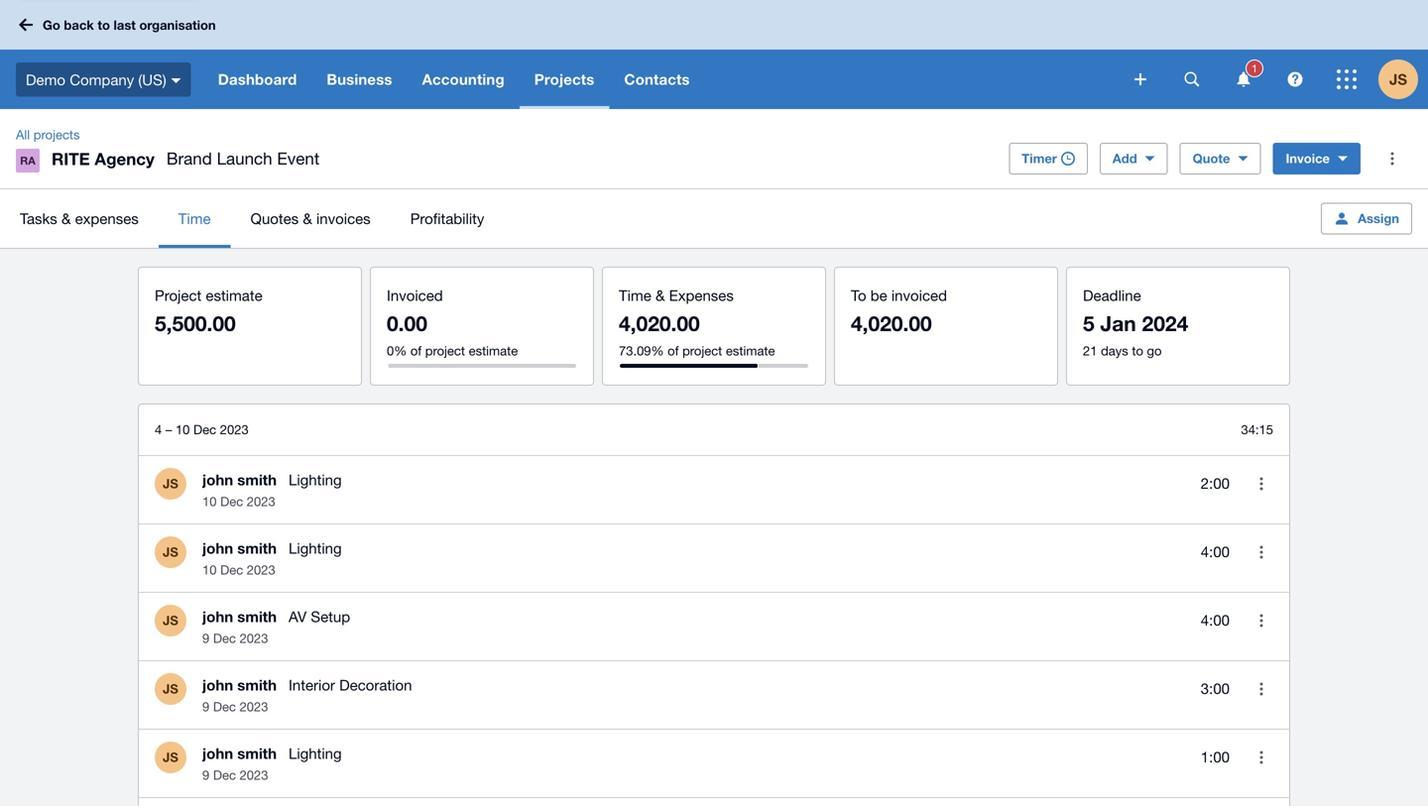 Task type: locate. For each thing, give the bounding box(es) containing it.
back
[[64, 17, 94, 32]]

all projects
[[16, 127, 80, 142]]

dashboard link
[[203, 50, 312, 109]]

estimate inside invoiced 0.00 0% of project estimate
[[469, 343, 518, 359]]

tasks & expenses
[[20, 210, 139, 227]]

1 vertical spatial 4:00
[[1201, 612, 1230, 629]]

0 horizontal spatial more options image
[[1242, 670, 1282, 709]]

34:15
[[1241, 422, 1274, 437]]

73.09%
[[619, 343, 664, 359]]

deadline 5 jan 2024 21 days to go
[[1083, 287, 1189, 359]]

1 vertical spatial time
[[619, 287, 652, 304]]

2 4,020.00 from the left
[[851, 311, 932, 336]]

1 vertical spatial 9 dec 2023
[[202, 699, 268, 715]]

0 horizontal spatial project
[[425, 343, 465, 359]]

invoice
[[1286, 151, 1330, 166]]

1 vertical spatial 10
[[202, 494, 217, 509]]

21
[[1083, 343, 1098, 359]]

more options image up "assign"
[[1373, 139, 1413, 179]]

1 horizontal spatial of
[[668, 343, 679, 359]]

banner
[[0, 0, 1428, 109]]

more options image
[[1242, 464, 1282, 504], [1242, 533, 1282, 572], [1242, 601, 1282, 641], [1242, 738, 1282, 778]]

to left 'go'
[[1132, 343, 1144, 359]]

2 4:00 from the top
[[1201, 612, 1230, 629]]

4 smith from the top
[[237, 677, 277, 694]]

accounting button
[[407, 50, 520, 109]]

–
[[165, 422, 172, 437]]

4,020.00 down be
[[851, 311, 932, 336]]

& right quotes
[[303, 210, 312, 227]]

9 for av
[[202, 631, 210, 646]]

0 vertical spatial 9
[[202, 631, 210, 646]]

1 vertical spatial lighting
[[289, 540, 342, 557]]

go
[[43, 17, 60, 32]]

1 vertical spatial 9
[[202, 699, 210, 715]]

10 dec 2023 for 2:00
[[202, 494, 275, 509]]

smith
[[237, 471, 277, 489], [237, 540, 277, 557], [237, 608, 277, 626], [237, 677, 277, 694], [237, 745, 277, 763]]

0 vertical spatial 10 dec 2023
[[202, 494, 275, 509]]

1 of from the left
[[411, 343, 422, 359]]

&
[[61, 210, 71, 227], [303, 210, 312, 227], [656, 287, 665, 304]]

time inside time & expenses 4,020.00 73.09% of project estimate
[[619, 287, 652, 304]]

estimate up 5,500.00
[[206, 287, 263, 304]]

expenses
[[75, 210, 139, 227]]

project down 0.00
[[425, 343, 465, 359]]

& right tasks
[[61, 210, 71, 227]]

3 9 from the top
[[202, 768, 210, 783]]

tasks
[[20, 210, 57, 227]]

4,020.00 for to be invoiced 4,020.00
[[851, 311, 932, 336]]

of right "73.09%"
[[668, 343, 679, 359]]

av setup
[[289, 608, 350, 625]]

4:00 for av setup
[[1201, 612, 1230, 629]]

svg image left 1 popup button
[[1185, 72, 1200, 87]]

2 horizontal spatial &
[[656, 287, 665, 304]]

1 horizontal spatial to
[[1132, 343, 1144, 359]]

0 horizontal spatial time
[[178, 210, 211, 227]]

2 horizontal spatial svg image
[[1288, 72, 1303, 87]]

9
[[202, 631, 210, 646], [202, 699, 210, 715], [202, 768, 210, 783]]

5 john from the top
[[202, 745, 233, 763]]

of right "0%"
[[411, 343, 422, 359]]

setup
[[311, 608, 350, 625]]

2 john from the top
[[202, 540, 233, 557]]

1 smith from the top
[[237, 471, 277, 489]]

2 10 dec 2023 from the top
[[202, 562, 275, 578]]

3 john from the top
[[202, 608, 233, 626]]

5,500.00
[[155, 311, 236, 336]]

svg image
[[1185, 72, 1200, 87], [1288, 72, 1303, 87], [1135, 73, 1147, 85]]

lighting
[[289, 471, 342, 489], [289, 540, 342, 557], [289, 745, 342, 762]]

svg image
[[19, 18, 33, 31], [1337, 69, 1357, 89], [1237, 72, 1250, 87], [171, 78, 181, 83]]

of
[[411, 343, 422, 359], [668, 343, 679, 359]]

1 10 dec 2023 from the top
[[202, 494, 275, 509]]

10 for 4:00
[[202, 562, 217, 578]]

assign button
[[1321, 203, 1413, 235]]

4,020.00 up "73.09%"
[[619, 311, 700, 336]]

svg image inside 1 popup button
[[1237, 72, 1250, 87]]

timer
[[1022, 151, 1057, 166]]

more options image right the 3:00
[[1242, 670, 1282, 709]]

svg image left 1
[[1237, 72, 1250, 87]]

0.00
[[387, 311, 427, 336]]

2 vertical spatial 9
[[202, 768, 210, 783]]

1:00
[[1201, 748, 1230, 766]]

1 vertical spatial more options image
[[1242, 670, 1282, 709]]

john
[[202, 471, 233, 489], [202, 540, 233, 557], [202, 608, 233, 626], [202, 677, 233, 694], [202, 745, 233, 763]]

1 horizontal spatial svg image
[[1185, 72, 1200, 87]]

all projects link
[[8, 125, 88, 145]]

0 vertical spatial lighting
[[289, 471, 342, 489]]

svg image up 'add' 'popup button'
[[1135, 73, 1147, 85]]

demo
[[26, 71, 65, 88]]

1 4:00 from the top
[[1201, 543, 1230, 560]]

svg image right 1
[[1288, 72, 1303, 87]]

0 horizontal spatial 4,020.00
[[619, 311, 700, 336]]

project down expenses
[[683, 343, 722, 359]]

1 horizontal spatial estimate
[[469, 343, 518, 359]]

& left expenses
[[656, 287, 665, 304]]

project estimate 5,500.00
[[155, 287, 263, 336]]

business
[[327, 70, 392, 88]]

contacts
[[624, 70, 690, 88]]

2023
[[220, 422, 249, 437], [247, 494, 275, 509], [247, 562, 275, 578], [240, 631, 268, 646], [240, 699, 268, 715], [240, 768, 268, 783]]

0 horizontal spatial of
[[411, 343, 422, 359]]

svg image left go
[[19, 18, 33, 31]]

3 lighting from the top
[[289, 745, 342, 762]]

3:00
[[1201, 680, 1230, 697]]

1 vertical spatial 10 dec 2023
[[202, 562, 275, 578]]

john smith
[[202, 471, 277, 489], [202, 540, 277, 557], [202, 608, 277, 626], [202, 677, 277, 694], [202, 745, 277, 763]]

svg image inside go back to last organisation link
[[19, 18, 33, 31]]

1 project from the left
[[425, 343, 465, 359]]

2 lighting from the top
[[289, 540, 342, 557]]

1 9 dec 2023 from the top
[[202, 631, 268, 646]]

4,020.00
[[619, 311, 700, 336], [851, 311, 932, 336]]

invoice button
[[1273, 143, 1361, 175]]

1 horizontal spatial project
[[683, 343, 722, 359]]

0 horizontal spatial &
[[61, 210, 71, 227]]

to
[[851, 287, 867, 304]]

1 horizontal spatial &
[[303, 210, 312, 227]]

svg image left "js" popup button on the right of page
[[1337, 69, 1357, 89]]

4:00
[[1201, 543, 1230, 560], [1201, 612, 1230, 629]]

jan
[[1101, 311, 1136, 336]]

go back to last organisation
[[43, 17, 216, 32]]

2 of from the left
[[668, 343, 679, 359]]

time down brand
[[178, 210, 211, 227]]

time up "73.09%"
[[619, 287, 652, 304]]

(us)
[[138, 71, 166, 88]]

project
[[425, 343, 465, 359], [683, 343, 722, 359]]

time
[[178, 210, 211, 227], [619, 287, 652, 304]]

svg image right (us)
[[171, 78, 181, 83]]

9 dec 2023
[[202, 631, 268, 646], [202, 699, 268, 715], [202, 768, 268, 783]]

5 smith from the top
[[237, 745, 277, 763]]

1 horizontal spatial time
[[619, 287, 652, 304]]

3 more options image from the top
[[1242, 601, 1282, 641]]

4,020.00 inside to be invoiced 4,020.00
[[851, 311, 932, 336]]

1 4,020.00 from the left
[[619, 311, 700, 336]]

agency
[[95, 149, 155, 169]]

1 horizontal spatial 4,020.00
[[851, 311, 932, 336]]

1 vertical spatial to
[[1132, 343, 1144, 359]]

1 john from the top
[[202, 471, 233, 489]]

& for time & expenses 4,020.00 73.09% of project estimate
[[656, 287, 665, 304]]

4:00 up the 3:00
[[1201, 612, 1230, 629]]

av
[[289, 608, 307, 625]]

2024
[[1142, 311, 1189, 336]]

2 vertical spatial lighting
[[289, 745, 342, 762]]

estimate
[[206, 287, 263, 304], [469, 343, 518, 359], [726, 343, 775, 359]]

3 smith from the top
[[237, 608, 277, 626]]

1 9 from the top
[[202, 631, 210, 646]]

0 vertical spatial 4:00
[[1201, 543, 1230, 560]]

dec
[[193, 422, 216, 437], [220, 494, 243, 509], [220, 562, 243, 578], [213, 631, 236, 646], [213, 699, 236, 715], [213, 768, 236, 783]]

2 horizontal spatial estimate
[[726, 343, 775, 359]]

0 vertical spatial time
[[178, 210, 211, 227]]

projects
[[534, 70, 595, 88]]

& inside time & expenses 4,020.00 73.09% of project estimate
[[656, 287, 665, 304]]

days
[[1101, 343, 1129, 359]]

4,020.00 inside time & expenses 4,020.00 73.09% of project estimate
[[619, 311, 700, 336]]

estimate right "0%"
[[469, 343, 518, 359]]

estimate down expenses
[[726, 343, 775, 359]]

brand launch event
[[167, 149, 320, 168]]

0 horizontal spatial estimate
[[206, 287, 263, 304]]

more options image
[[1373, 139, 1413, 179], [1242, 670, 1282, 709]]

4:00 down 2:00
[[1201, 543, 1230, 560]]

demo company (us)
[[26, 71, 166, 88]]

0 vertical spatial to
[[98, 17, 110, 32]]

& for quotes & invoices
[[303, 210, 312, 227]]

2 vertical spatial 10
[[202, 562, 217, 578]]

project inside time & expenses 4,020.00 73.09% of project estimate
[[683, 343, 722, 359]]

2 vertical spatial 9 dec 2023
[[202, 768, 268, 783]]

add button
[[1100, 143, 1168, 175]]

2 9 dec 2023 from the top
[[202, 699, 268, 715]]

10 dec 2023
[[202, 494, 275, 509], [202, 562, 275, 578]]

0 vertical spatial 9 dec 2023
[[202, 631, 268, 646]]

company
[[70, 71, 134, 88]]

to left last
[[98, 17, 110, 32]]

3 john smith from the top
[[202, 608, 277, 626]]

2 9 from the top
[[202, 699, 210, 715]]

1 lighting from the top
[[289, 471, 342, 489]]

to
[[98, 17, 110, 32], [1132, 343, 1144, 359]]

2 project from the left
[[683, 343, 722, 359]]

1 horizontal spatial more options image
[[1373, 139, 1413, 179]]



Task type: vqa. For each thing, say whether or not it's contained in the screenshot.
topmost '9'
yes



Task type: describe. For each thing, give the bounding box(es) containing it.
contacts button
[[609, 50, 705, 109]]

0 horizontal spatial to
[[98, 17, 110, 32]]

lighting for 2:00
[[289, 471, 342, 489]]

9 dec 2023 for interior
[[202, 699, 268, 715]]

4
[[155, 422, 162, 437]]

be
[[871, 287, 887, 304]]

ra
[[20, 154, 35, 167]]

lighting for 1:00
[[289, 745, 342, 762]]

0 vertical spatial 10
[[176, 422, 190, 437]]

decoration
[[339, 677, 412, 694]]

time link
[[158, 189, 231, 248]]

3 9 dec 2023 from the top
[[202, 768, 268, 783]]

of inside time & expenses 4,020.00 73.09% of project estimate
[[668, 343, 679, 359]]

2:00
[[1201, 475, 1230, 492]]

interior
[[289, 677, 335, 694]]

5
[[1083, 311, 1095, 336]]

quotes
[[251, 210, 299, 227]]

js button
[[1379, 50, 1428, 109]]

project inside invoiced 0.00 0% of project estimate
[[425, 343, 465, 359]]

4 – 10 dec 2023
[[155, 422, 249, 437]]

9 for interior
[[202, 699, 210, 715]]

1
[[1252, 62, 1258, 75]]

brand
[[167, 149, 212, 168]]

profitability link
[[391, 189, 504, 248]]

dashboard
[[218, 70, 297, 88]]

0%
[[387, 343, 407, 359]]

all
[[16, 127, 30, 142]]

1 more options image from the top
[[1242, 464, 1282, 504]]

accounting
[[422, 70, 505, 88]]

rite
[[52, 149, 90, 169]]

svg image inside demo company (us) popup button
[[171, 78, 181, 83]]

4 john smith from the top
[[202, 677, 277, 694]]

project
[[155, 287, 202, 304]]

10 dec 2023 for 4:00
[[202, 562, 275, 578]]

invoiced 0.00 0% of project estimate
[[387, 287, 518, 359]]

launch
[[217, 149, 272, 168]]

rite agency
[[52, 149, 155, 169]]

9 dec 2023 for av
[[202, 631, 268, 646]]

invoiced
[[892, 287, 947, 304]]

2 more options image from the top
[[1242, 533, 1282, 572]]

expenses
[[669, 287, 734, 304]]

js inside popup button
[[1390, 70, 1408, 88]]

assign
[[1358, 211, 1400, 226]]

quote
[[1193, 151, 1230, 166]]

projects button
[[520, 50, 609, 109]]

invoiced
[[387, 287, 443, 304]]

event
[[277, 149, 320, 168]]

to be invoiced 4,020.00
[[851, 287, 947, 336]]

add
[[1113, 151, 1137, 166]]

business button
[[312, 50, 407, 109]]

5 john smith from the top
[[202, 745, 277, 763]]

interior decoration
[[289, 677, 412, 694]]

invoices
[[316, 210, 371, 227]]

time for time & expenses 4,020.00 73.09% of project estimate
[[619, 287, 652, 304]]

10 for 2:00
[[202, 494, 217, 509]]

deadline
[[1083, 287, 1141, 304]]

4,020.00 for time & expenses 4,020.00 73.09% of project estimate
[[619, 311, 700, 336]]

timer button
[[1009, 143, 1088, 175]]

quote button
[[1180, 143, 1261, 175]]

to inside deadline 5 jan 2024 21 days to go
[[1132, 343, 1144, 359]]

go back to last organisation link
[[12, 7, 228, 42]]

4:00 for lighting
[[1201, 543, 1230, 560]]

0 vertical spatial more options image
[[1373, 139, 1413, 179]]

0 horizontal spatial svg image
[[1135, 73, 1147, 85]]

1 john smith from the top
[[202, 471, 277, 489]]

of inside invoiced 0.00 0% of project estimate
[[411, 343, 422, 359]]

4 john from the top
[[202, 677, 233, 694]]

go
[[1147, 343, 1162, 359]]

projects
[[34, 127, 80, 142]]

4 more options image from the top
[[1242, 738, 1282, 778]]

organisation
[[139, 17, 216, 32]]

lighting for 4:00
[[289, 540, 342, 557]]

time & expenses 4,020.00 73.09% of project estimate
[[619, 287, 775, 359]]

demo company (us) button
[[0, 50, 203, 109]]

last
[[114, 17, 136, 32]]

quotes & invoices
[[251, 210, 371, 227]]

tasks & expenses link
[[0, 189, 158, 248]]

banner containing dashboard
[[0, 0, 1428, 109]]

time for time
[[178, 210, 211, 227]]

2 john smith from the top
[[202, 540, 277, 557]]

& for tasks & expenses
[[61, 210, 71, 227]]

estimate inside "project estimate 5,500.00"
[[206, 287, 263, 304]]

estimate inside time & expenses 4,020.00 73.09% of project estimate
[[726, 343, 775, 359]]

2 smith from the top
[[237, 540, 277, 557]]

profitability
[[410, 210, 484, 227]]

quotes & invoices link
[[231, 189, 391, 248]]

1 button
[[1224, 50, 1264, 109]]



